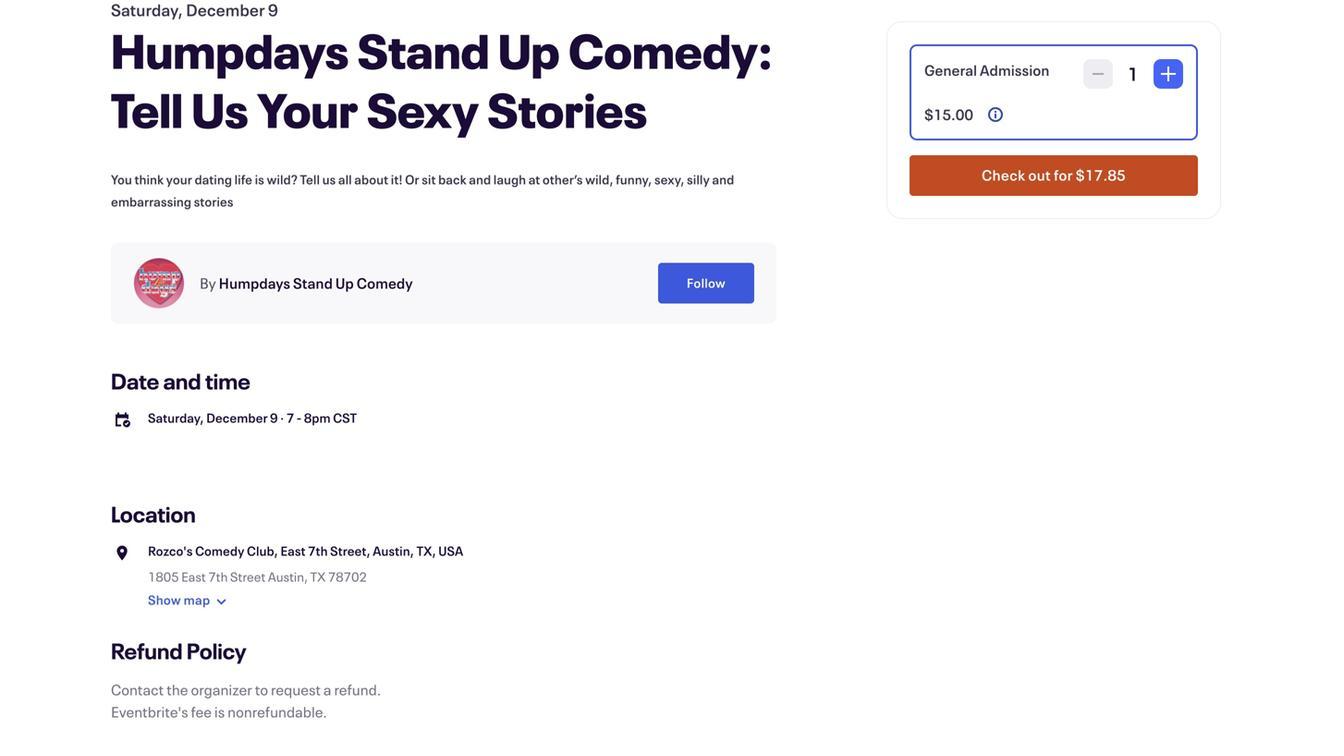 Task type: describe. For each thing, give the bounding box(es) containing it.
back
[[438, 171, 467, 188]]

-
[[297, 410, 302, 427]]

december
[[206, 410, 268, 427]]

9
[[270, 410, 278, 427]]

sexy
[[367, 78, 479, 141]]

tx
[[310, 569, 326, 586]]

time
[[205, 367, 250, 396]]

1 horizontal spatial 7th
[[308, 543, 328, 560]]

contact
[[111, 680, 164, 700]]

stories
[[488, 78, 647, 141]]

wild,
[[585, 171, 614, 188]]

us
[[322, 171, 336, 188]]

saturday,
[[148, 410, 204, 427]]

0 horizontal spatial east
[[181, 569, 206, 586]]

dating
[[195, 171, 232, 188]]

street,
[[330, 543, 370, 560]]

rozco's comedy club, east 7th street, austin, tx, usa 1805 east 7th street austin, tx 78702
[[148, 543, 463, 586]]

it!
[[391, 171, 403, 188]]

humpdays inside organizer profile element
[[219, 273, 290, 293]]

up inside humpdays stand up comedy: tell us your sexy stories
[[498, 18, 560, 82]]

silly
[[687, 171, 710, 188]]

stories
[[194, 193, 233, 210]]

map
[[184, 592, 210, 609]]

request
[[271, 680, 321, 700]]

tell inside the you think your dating life is wild? tell us all about it! or sit back and laugh at other's wild, funny, sexy, silly and embarrassing stories
[[300, 171, 320, 188]]

cst
[[333, 410, 357, 427]]

78702
[[328, 569, 367, 586]]

location
[[111, 500, 196, 529]]

8pm
[[304, 410, 331, 427]]

you think your dating life is wild? tell us all about it! or sit back and laugh at other's wild, funny, sexy, silly and embarrassing stories
[[111, 171, 734, 210]]

or
[[405, 171, 419, 188]]

stand inside organizer profile element
[[293, 273, 333, 293]]

sit
[[422, 171, 436, 188]]

by humpdays stand up comedy
[[200, 273, 413, 293]]

0 horizontal spatial austin,
[[268, 569, 308, 586]]

comedy inside rozco's comedy club, east 7th street, austin, tx, usa 1805 east 7th street austin, tx 78702
[[195, 543, 245, 560]]

to
[[255, 680, 268, 700]]

1 vertical spatial 7th
[[208, 569, 228, 586]]

date and time
[[111, 367, 250, 396]]

street
[[230, 569, 266, 586]]

humpdays stand up comedy: tell us your sexy stories
[[111, 18, 774, 141]]

you
[[111, 171, 132, 188]]

organizer
[[191, 680, 252, 700]]

usa
[[439, 543, 463, 560]]

the
[[167, 680, 188, 700]]

tx,
[[416, 543, 436, 560]]

saturday, december 9 · 7 - 8pm cst
[[148, 410, 357, 427]]

life
[[234, 171, 252, 188]]

nonrefundable.
[[228, 702, 327, 722]]

0 vertical spatial east
[[280, 543, 306, 560]]

sexy,
[[654, 171, 685, 188]]

refund policy
[[111, 637, 246, 666]]

tell inside humpdays stand up comedy: tell us your sexy stories
[[111, 78, 183, 141]]

wild?
[[267, 171, 298, 188]]

1805
[[148, 569, 179, 586]]



Task type: locate. For each thing, give the bounding box(es) containing it.
and right silly
[[712, 171, 734, 188]]

up
[[498, 18, 560, 82], [336, 273, 354, 293]]

tell up "think"
[[111, 78, 183, 141]]

east right the club,
[[280, 543, 306, 560]]

east up map
[[181, 569, 206, 586]]

is right life
[[255, 171, 264, 188]]

refund
[[111, 637, 183, 666]]

embarrassing
[[111, 193, 191, 210]]

comedy inside organizer profile element
[[357, 273, 413, 293]]

1 horizontal spatial stand
[[358, 18, 490, 82]]

tell left us
[[300, 171, 320, 188]]

laugh
[[494, 171, 526, 188]]

follow
[[687, 275, 726, 292]]

austin, left tx,
[[373, 543, 414, 560]]

contact the organizer to request a refund. eventbrite's fee is nonrefundable.
[[111, 680, 381, 722]]

by
[[200, 273, 216, 293]]

is inside the you think your dating life is wild? tell us all about it! or sit back and laugh at other's wild, funny, sexy, silly and embarrassing stories
[[255, 171, 264, 188]]

east
[[280, 543, 306, 560], [181, 569, 206, 586]]

0 vertical spatial up
[[498, 18, 560, 82]]

1 horizontal spatial up
[[498, 18, 560, 82]]

stand inside humpdays stand up comedy: tell us your sexy stories
[[358, 18, 490, 82]]

austin, left tx
[[268, 569, 308, 586]]

date
[[111, 367, 159, 396]]

at
[[529, 171, 540, 188]]

is right fee
[[214, 702, 225, 722]]

comedy:
[[569, 18, 774, 82]]

your
[[166, 171, 192, 188]]

and
[[469, 171, 491, 188], [712, 171, 734, 188], [163, 367, 201, 396]]

tell
[[111, 78, 183, 141], [300, 171, 320, 188]]

·
[[280, 410, 284, 427]]

0 vertical spatial tell
[[111, 78, 183, 141]]

0 horizontal spatial 7th
[[208, 569, 228, 586]]

eventbrite's
[[111, 702, 188, 722]]

1 vertical spatial comedy
[[195, 543, 245, 560]]

0 vertical spatial austin,
[[373, 543, 414, 560]]

and right back
[[469, 171, 491, 188]]

fee
[[191, 702, 212, 722]]

7th up tx
[[308, 543, 328, 560]]

1 horizontal spatial is
[[255, 171, 264, 188]]

1 horizontal spatial tell
[[300, 171, 320, 188]]

think
[[134, 171, 164, 188]]

0 horizontal spatial stand
[[293, 273, 333, 293]]

1 vertical spatial up
[[336, 273, 354, 293]]

7
[[286, 410, 294, 427]]

show map
[[148, 592, 210, 609]]

austin,
[[373, 543, 414, 560], [268, 569, 308, 586]]

0 horizontal spatial tell
[[111, 78, 183, 141]]

comedy
[[357, 273, 413, 293], [195, 543, 245, 560]]

0 vertical spatial humpdays
[[111, 18, 349, 82]]

about
[[354, 171, 389, 188]]

1 vertical spatial austin,
[[268, 569, 308, 586]]

7th
[[308, 543, 328, 560], [208, 569, 228, 586]]

1 horizontal spatial comedy
[[357, 273, 413, 293]]

all
[[338, 171, 352, 188]]

0 vertical spatial comedy
[[357, 273, 413, 293]]

1 horizontal spatial and
[[469, 171, 491, 188]]

policy
[[187, 637, 246, 666]]

is inside contact the organizer to request a refund. eventbrite's fee is nonrefundable.
[[214, 702, 225, 722]]

1 vertical spatial humpdays
[[219, 273, 290, 293]]

show
[[148, 592, 181, 609]]

your
[[257, 78, 358, 141]]

club,
[[247, 543, 278, 560]]

0 horizontal spatial is
[[214, 702, 225, 722]]

1 vertical spatial is
[[214, 702, 225, 722]]

stand
[[358, 18, 490, 82], [293, 273, 333, 293]]

rozco's
[[148, 543, 193, 560]]

and up saturday,
[[163, 367, 201, 396]]

humpdays
[[111, 18, 349, 82], [219, 273, 290, 293]]

0 horizontal spatial comedy
[[195, 543, 245, 560]]

0 horizontal spatial and
[[163, 367, 201, 396]]

1 vertical spatial tell
[[300, 171, 320, 188]]

1 horizontal spatial austin,
[[373, 543, 414, 560]]

0 vertical spatial is
[[255, 171, 264, 188]]

0 horizontal spatial up
[[336, 273, 354, 293]]

1 horizontal spatial east
[[280, 543, 306, 560]]

a
[[324, 680, 332, 700]]

us
[[192, 78, 249, 141]]

show map button
[[148, 587, 232, 616]]

0 vertical spatial stand
[[358, 18, 490, 82]]

other's
[[543, 171, 583, 188]]

2 horizontal spatial and
[[712, 171, 734, 188]]

funny,
[[616, 171, 652, 188]]

follow button
[[658, 263, 754, 304]]

up inside organizer profile element
[[336, 273, 354, 293]]

humpdays inside humpdays stand up comedy: tell us your sexy stories
[[111, 18, 349, 82]]

0 vertical spatial 7th
[[308, 543, 328, 560]]

7th left street
[[208, 569, 228, 586]]

1 vertical spatial stand
[[293, 273, 333, 293]]

is
[[255, 171, 264, 188], [214, 702, 225, 722]]

refund.
[[334, 680, 381, 700]]

1 vertical spatial east
[[181, 569, 206, 586]]

organizer profile element
[[111, 243, 777, 324]]



Task type: vqa. For each thing, say whether or not it's contained in the screenshot.
Browse
no



